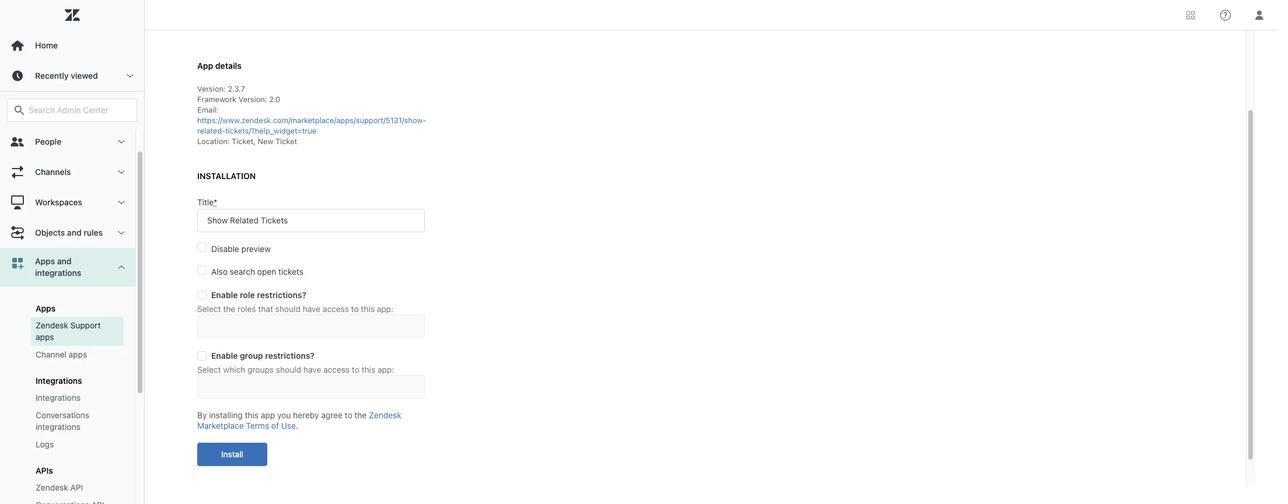 Task type: vqa. For each thing, say whether or not it's contained in the screenshot.
0
no



Task type: describe. For each thing, give the bounding box(es) containing it.
objects and rules button
[[0, 218, 135, 248]]

recently viewed button
[[0, 61, 144, 91]]

apps for apps and integrations
[[35, 256, 55, 266]]

zendesk api element
[[36, 482, 83, 494]]

integrations inside conversations integrations
[[36, 422, 80, 432]]

conversations api element
[[36, 500, 104, 504]]

1 horizontal spatial apps
[[69, 350, 87, 360]]

tree inside primary element
[[0, 127, 144, 504]]

zendesk for zendesk api
[[36, 483, 68, 493]]

api
[[70, 483, 83, 493]]

apps and integrations button
[[0, 248, 135, 287]]

2 integrations element from the top
[[36, 392, 81, 404]]

channels
[[35, 167, 71, 177]]

rules
[[84, 228, 103, 238]]

conversations integrations link
[[31, 407, 124, 436]]

channel apps element
[[36, 349, 87, 361]]

integrations link
[[31, 389, 124, 407]]

conversations integrations element
[[36, 410, 119, 433]]

1 integrations from the top
[[36, 376, 82, 386]]

viewed
[[71, 71, 98, 81]]

and for objects
[[67, 228, 81, 238]]

people button
[[0, 127, 135, 157]]

logs element
[[36, 439, 54, 451]]

1 integrations element from the top
[[36, 376, 82, 386]]

none search field inside primary element
[[1, 99, 143, 122]]

zendesk support apps element
[[36, 320, 119, 343]]

integrations inside integrations link
[[36, 393, 81, 403]]

apps for apps element
[[36, 304, 56, 313]]

logs link
[[31, 436, 124, 454]]

user menu image
[[1252, 7, 1267, 22]]

apps inside zendesk support apps
[[36, 332, 54, 342]]

apps and integrations
[[35, 256, 81, 278]]

Search Admin Center field
[[29, 105, 130, 116]]

apis element
[[36, 466, 53, 476]]



Task type: locate. For each thing, give the bounding box(es) containing it.
channel apps
[[36, 350, 87, 360]]

home
[[35, 40, 58, 50]]

zendesk support apps
[[36, 320, 101, 342]]

help image
[[1220, 10, 1231, 20]]

objects
[[35, 228, 65, 238]]

integrations up integrations link
[[36, 376, 82, 386]]

tree item
[[0, 248, 135, 504]]

tree item containing apps and integrations
[[0, 248, 135, 504]]

1 vertical spatial integrations
[[36, 393, 81, 403]]

0 vertical spatial integrations
[[36, 376, 82, 386]]

primary element
[[0, 0, 145, 504]]

and
[[67, 228, 81, 238], [57, 256, 71, 266]]

0 vertical spatial and
[[67, 228, 81, 238]]

1 vertical spatial integrations element
[[36, 392, 81, 404]]

apps up zendesk support apps
[[36, 304, 56, 313]]

None search field
[[1, 99, 143, 122]]

support
[[70, 320, 101, 330]]

apps
[[35, 256, 55, 266], [36, 304, 56, 313]]

zendesk inside zendesk support apps
[[36, 320, 68, 330]]

0 vertical spatial apps
[[35, 256, 55, 266]]

zendesk products image
[[1187, 11, 1195, 19]]

tree containing people
[[0, 127, 144, 504]]

apps
[[36, 332, 54, 342], [69, 350, 87, 360]]

people
[[35, 137, 61, 147]]

apps inside group
[[36, 304, 56, 313]]

zendesk api link
[[31, 479, 124, 497]]

0 vertical spatial zendesk
[[36, 320, 68, 330]]

workspaces
[[35, 197, 82, 207]]

integrations element up conversations
[[36, 392, 81, 404]]

apps up channel
[[36, 332, 54, 342]]

integrations up apps element
[[35, 268, 81, 278]]

integrations inside dropdown button
[[35, 268, 81, 278]]

apps down zendesk support apps link
[[69, 350, 87, 360]]

apps inside apps and integrations
[[35, 256, 55, 266]]

zendesk
[[36, 320, 68, 330], [36, 483, 68, 493]]

1 vertical spatial integrations
[[36, 422, 80, 432]]

conversations
[[36, 410, 89, 420]]

apis
[[36, 466, 53, 476]]

2 zendesk from the top
[[36, 483, 68, 493]]

conversations integrations
[[36, 410, 89, 432]]

tree
[[0, 127, 144, 504]]

integrations
[[35, 268, 81, 278], [36, 422, 80, 432]]

zendesk down apps element
[[36, 320, 68, 330]]

channel apps link
[[31, 346, 124, 364]]

objects and rules
[[35, 228, 103, 238]]

1 vertical spatial apps
[[36, 304, 56, 313]]

workspaces button
[[0, 187, 135, 218]]

channel
[[36, 350, 66, 360]]

and down objects and rules dropdown button
[[57, 256, 71, 266]]

integrations down conversations
[[36, 422, 80, 432]]

and inside apps and integrations
[[57, 256, 71, 266]]

apps and integrations group
[[0, 287, 135, 504]]

1 vertical spatial apps
[[69, 350, 87, 360]]

recently viewed
[[35, 71, 98, 81]]

integrations element
[[36, 376, 82, 386], [36, 392, 81, 404]]

zendesk api
[[36, 483, 83, 493]]

zendesk support apps link
[[31, 317, 124, 346]]

2 integrations from the top
[[36, 393, 81, 403]]

zendesk down apis
[[36, 483, 68, 493]]

0 horizontal spatial apps
[[36, 332, 54, 342]]

integrations element up integrations link
[[36, 376, 82, 386]]

apps element
[[36, 304, 56, 313]]

and left rules
[[67, 228, 81, 238]]

recently
[[35, 71, 69, 81]]

integrations up conversations
[[36, 393, 81, 403]]

tree item inside primary element
[[0, 248, 135, 504]]

1 vertical spatial and
[[57, 256, 71, 266]]

0 vertical spatial integrations
[[35, 268, 81, 278]]

1 zendesk from the top
[[36, 320, 68, 330]]

1 vertical spatial zendesk
[[36, 483, 68, 493]]

and for apps
[[57, 256, 71, 266]]

apps down objects
[[35, 256, 55, 266]]

logs
[[36, 440, 54, 449]]

zendesk for zendesk support apps
[[36, 320, 68, 330]]

channels button
[[0, 157, 135, 187]]

0 vertical spatial apps
[[36, 332, 54, 342]]

home button
[[0, 30, 144, 61]]

integrations
[[36, 376, 82, 386], [36, 393, 81, 403]]

0 vertical spatial integrations element
[[36, 376, 82, 386]]



